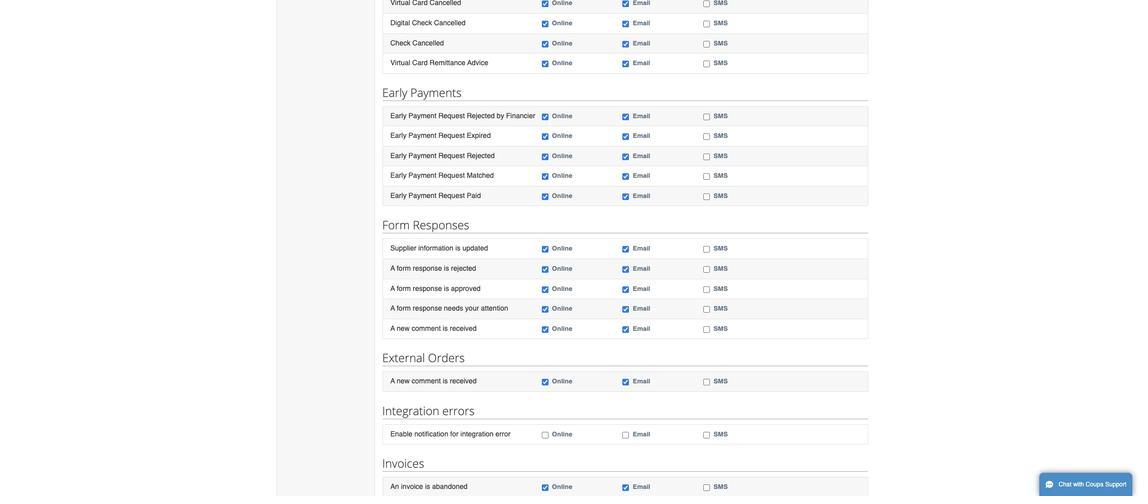 Task type: describe. For each thing, give the bounding box(es) containing it.
2 a new comment is received from the top
[[390, 378, 477, 386]]

a form response is approved
[[390, 285, 481, 293]]

chat with coupa support
[[1059, 482, 1127, 489]]

early payment request rejected by financier
[[390, 112, 535, 120]]

3 email from the top
[[633, 59, 650, 67]]

check cancelled
[[390, 39, 444, 47]]

is left 'rejected'
[[444, 265, 449, 273]]

abandoned
[[432, 483, 468, 492]]

paid
[[467, 192, 481, 200]]

1 received from the top
[[450, 325, 477, 333]]

15 sms from the top
[[714, 431, 728, 439]]

6 email from the top
[[633, 152, 650, 160]]

form for a form response is approved
[[397, 285, 411, 293]]

1 email from the top
[[633, 19, 650, 27]]

card
[[412, 59, 428, 67]]

early payment request paid
[[390, 192, 481, 200]]

digital
[[390, 19, 410, 27]]

notification
[[414, 431, 448, 439]]

request for early payment request matched
[[438, 172, 465, 180]]

12 online from the top
[[552, 305, 572, 313]]

integration errors
[[382, 403, 475, 419]]

5 sms from the top
[[714, 132, 728, 140]]

7 sms from the top
[[714, 172, 728, 180]]

early for early payment request rejected
[[390, 152, 407, 160]]

payment for early payment request matched
[[409, 172, 436, 180]]

8 sms from the top
[[714, 192, 728, 200]]

11 online from the top
[[552, 285, 572, 293]]

invoices
[[382, 456, 424, 472]]

early for early payment request paid
[[390, 192, 407, 200]]

4 email from the top
[[633, 112, 650, 120]]

payment for early payment request rejected by financier
[[409, 112, 436, 120]]

is left updated
[[455, 245, 461, 253]]

payment for early payment request paid
[[409, 192, 436, 200]]

enable
[[390, 431, 412, 439]]

4 a from the top
[[390, 325, 395, 333]]

1 online from the top
[[552, 19, 572, 27]]

form for a form response is rejected
[[397, 265, 411, 273]]

external
[[382, 350, 425, 367]]

needs
[[444, 305, 463, 313]]

by
[[497, 112, 504, 120]]

enable notification for integration error
[[390, 431, 511, 439]]

early payments
[[382, 84, 462, 101]]

an
[[390, 483, 399, 492]]

10 online from the top
[[552, 265, 572, 273]]

is right invoice
[[425, 483, 430, 492]]

2 a from the top
[[390, 285, 395, 293]]

form responses
[[382, 217, 469, 234]]

15 email from the top
[[633, 431, 650, 439]]

5 online from the top
[[552, 132, 572, 140]]

11 sms from the top
[[714, 285, 728, 293]]

a form response needs your attention
[[390, 305, 508, 313]]

5 a from the top
[[390, 378, 395, 386]]

3 a from the top
[[390, 305, 395, 313]]

1 vertical spatial cancelled
[[412, 39, 444, 47]]

4 online from the top
[[552, 112, 572, 120]]

approved
[[451, 285, 481, 293]]

coupa
[[1086, 482, 1104, 489]]

2 online from the top
[[552, 39, 572, 47]]

0 vertical spatial cancelled
[[434, 19, 466, 27]]

early for early payments
[[382, 84, 407, 101]]

16 online from the top
[[552, 484, 572, 492]]

11 email from the top
[[633, 285, 650, 293]]

error
[[496, 431, 511, 439]]

6 sms from the top
[[714, 152, 728, 160]]

1 a from the top
[[390, 265, 395, 273]]

2 sms from the top
[[714, 39, 728, 47]]

an invoice is abandoned
[[390, 483, 468, 492]]

12 sms from the top
[[714, 305, 728, 313]]

response for approved
[[413, 285, 442, 293]]

responses
[[413, 217, 469, 234]]

matched
[[467, 172, 494, 180]]

information
[[418, 245, 453, 253]]

10 sms from the top
[[714, 265, 728, 273]]

support
[[1105, 482, 1127, 489]]

expired
[[467, 132, 491, 140]]

a form response is rejected
[[390, 265, 476, 273]]

2 email from the top
[[633, 39, 650, 47]]

request for early payment request expired
[[438, 132, 465, 140]]

12 email from the top
[[633, 305, 650, 313]]

with
[[1073, 482, 1084, 489]]

9 email from the top
[[633, 245, 650, 253]]



Task type: locate. For each thing, give the bounding box(es) containing it.
advice
[[467, 59, 488, 67]]

early down early payment request expired at the top left of the page
[[390, 152, 407, 160]]

a new comment is received
[[390, 325, 477, 333], [390, 378, 477, 386]]

response for your
[[413, 305, 442, 313]]

3 form from the top
[[397, 305, 411, 313]]

request up early payment request matched
[[438, 152, 465, 160]]

1 vertical spatial check
[[390, 39, 411, 47]]

3 request from the top
[[438, 152, 465, 160]]

new up 'external'
[[397, 325, 410, 333]]

1 rejected from the top
[[467, 112, 495, 120]]

external orders
[[382, 350, 465, 367]]

online
[[552, 19, 572, 27], [552, 39, 572, 47], [552, 59, 572, 67], [552, 112, 572, 120], [552, 132, 572, 140], [552, 152, 572, 160], [552, 172, 572, 180], [552, 192, 572, 200], [552, 245, 572, 253], [552, 265, 572, 273], [552, 285, 572, 293], [552, 305, 572, 313], [552, 325, 572, 333], [552, 378, 572, 386], [552, 431, 572, 439], [552, 484, 572, 492]]

1 form from the top
[[397, 265, 411, 273]]

received
[[450, 325, 477, 333], [450, 378, 477, 386]]

1 horizontal spatial check
[[412, 19, 432, 27]]

1 new from the top
[[397, 325, 410, 333]]

is
[[455, 245, 461, 253], [444, 265, 449, 273], [444, 285, 449, 293], [443, 325, 448, 333], [443, 378, 448, 386], [425, 483, 430, 492]]

response
[[413, 265, 442, 273], [413, 285, 442, 293], [413, 305, 442, 313]]

is down a form response needs your attention
[[443, 325, 448, 333]]

your
[[465, 305, 479, 313]]

request for early payment request paid
[[438, 192, 465, 200]]

response up a form response is approved
[[413, 265, 442, 273]]

payment for early payment request rejected
[[409, 152, 436, 160]]

5 payment from the top
[[409, 192, 436, 200]]

request down early payment request rejected
[[438, 172, 465, 180]]

early up the early payment request paid
[[390, 172, 407, 180]]

orders
[[428, 350, 465, 367]]

2 received from the top
[[450, 378, 477, 386]]

supplier information is updated
[[390, 245, 488, 253]]

payment down early payment request matched
[[409, 192, 436, 200]]

2 payment from the top
[[409, 132, 436, 140]]

form down supplier
[[397, 265, 411, 273]]

integration
[[461, 431, 494, 439]]

2 vertical spatial form
[[397, 305, 411, 313]]

errors
[[442, 403, 475, 419]]

virtual
[[390, 59, 410, 67]]

9 sms from the top
[[714, 245, 728, 253]]

comment
[[412, 325, 441, 333], [412, 378, 441, 386]]

payment up early payment request rejected
[[409, 132, 436, 140]]

13 email from the top
[[633, 325, 650, 333]]

1 vertical spatial rejected
[[467, 152, 495, 160]]

payment
[[409, 112, 436, 120], [409, 132, 436, 140], [409, 152, 436, 160], [409, 172, 436, 180], [409, 192, 436, 200]]

updated
[[462, 245, 488, 253]]

9 online from the top
[[552, 245, 572, 253]]

1 request from the top
[[438, 112, 465, 120]]

payment down early payments
[[409, 112, 436, 120]]

payment down early payment request expired at the top left of the page
[[409, 152, 436, 160]]

0 vertical spatial a new comment is received
[[390, 325, 477, 333]]

8 online from the top
[[552, 192, 572, 200]]

cancelled down digital check cancelled
[[412, 39, 444, 47]]

3 online from the top
[[552, 59, 572, 67]]

rejected for early payment request rejected
[[467, 152, 495, 160]]

form
[[382, 217, 410, 234]]

response for rejected
[[413, 265, 442, 273]]

5 email from the top
[[633, 132, 650, 140]]

1 vertical spatial new
[[397, 378, 410, 386]]

14 sms from the top
[[714, 378, 728, 386]]

None checkbox
[[542, 1, 548, 7], [623, 1, 629, 7], [703, 1, 710, 7], [703, 41, 710, 47], [542, 114, 548, 120], [623, 114, 629, 120], [542, 134, 548, 140], [703, 134, 710, 140], [542, 154, 548, 160], [703, 154, 710, 160], [542, 174, 548, 180], [623, 194, 629, 200], [703, 194, 710, 200], [542, 247, 548, 253], [703, 247, 710, 253], [542, 267, 548, 273], [542, 287, 548, 293], [623, 287, 629, 293], [542, 307, 548, 313], [542, 327, 548, 333], [542, 433, 548, 439], [703, 433, 710, 439], [703, 485, 710, 492], [542, 1, 548, 7], [623, 1, 629, 7], [703, 1, 710, 7], [703, 41, 710, 47], [542, 114, 548, 120], [623, 114, 629, 120], [542, 134, 548, 140], [703, 134, 710, 140], [542, 154, 548, 160], [703, 154, 710, 160], [542, 174, 548, 180], [623, 194, 629, 200], [703, 194, 710, 200], [542, 247, 548, 253], [703, 247, 710, 253], [542, 267, 548, 273], [542, 287, 548, 293], [623, 287, 629, 293], [542, 307, 548, 313], [542, 327, 548, 333], [542, 433, 548, 439], [703, 433, 710, 439], [703, 485, 710, 492]]

early down early payments
[[390, 112, 407, 120]]

0 vertical spatial form
[[397, 265, 411, 273]]

request down early payment request matched
[[438, 192, 465, 200]]

1 a new comment is received from the top
[[390, 325, 477, 333]]

3 response from the top
[[413, 305, 442, 313]]

a
[[390, 265, 395, 273], [390, 285, 395, 293], [390, 305, 395, 313], [390, 325, 395, 333], [390, 378, 395, 386]]

request for early payment request rejected by financier
[[438, 112, 465, 120]]

request up early payment request rejected
[[438, 132, 465, 140]]

chat with coupa support button
[[1039, 474, 1133, 497]]

1 payment from the top
[[409, 112, 436, 120]]

2 comment from the top
[[412, 378, 441, 386]]

check up virtual
[[390, 39, 411, 47]]

0 horizontal spatial check
[[390, 39, 411, 47]]

2 request from the top
[[438, 132, 465, 140]]

for
[[450, 431, 459, 439]]

2 form from the top
[[397, 285, 411, 293]]

early payment request expired
[[390, 132, 491, 140]]

early down virtual
[[382, 84, 407, 101]]

8 email from the top
[[633, 192, 650, 200]]

received down orders
[[450, 378, 477, 386]]

1 vertical spatial a new comment is received
[[390, 378, 477, 386]]

a new comment is received down "external orders"
[[390, 378, 477, 386]]

16 email from the top
[[633, 484, 650, 492]]

digital check cancelled
[[390, 19, 466, 27]]

supplier
[[390, 245, 416, 253]]

request up early payment request expired at the top left of the page
[[438, 112, 465, 120]]

0 vertical spatial check
[[412, 19, 432, 27]]

financier
[[506, 112, 535, 120]]

remittance
[[430, 59, 466, 67]]

1 vertical spatial comment
[[412, 378, 441, 386]]

received down your
[[450, 325, 477, 333]]

7 email from the top
[[633, 172, 650, 180]]

2 rejected from the top
[[467, 152, 495, 160]]

check
[[412, 19, 432, 27], [390, 39, 411, 47]]

integration
[[382, 403, 439, 419]]

1 vertical spatial response
[[413, 285, 442, 293]]

form down a form response is rejected on the left bottom of the page
[[397, 285, 411, 293]]

13 online from the top
[[552, 325, 572, 333]]

virtual card remittance advice
[[390, 59, 488, 67]]

form for a form response needs your attention
[[397, 305, 411, 313]]

cancelled
[[434, 19, 466, 27], [412, 39, 444, 47]]

rejected left by
[[467, 112, 495, 120]]

cancelled up check cancelled
[[434, 19, 466, 27]]

early payment request rejected
[[390, 152, 495, 160]]

check up check cancelled
[[412, 19, 432, 27]]

13 sms from the top
[[714, 325, 728, 333]]

rejected for early payment request rejected by financier
[[467, 112, 495, 120]]

4 sms from the top
[[714, 112, 728, 120]]

None checkbox
[[542, 21, 548, 27], [623, 21, 629, 27], [703, 21, 710, 27], [542, 41, 548, 47], [623, 41, 629, 47], [542, 61, 548, 67], [623, 61, 629, 67], [703, 61, 710, 67], [703, 114, 710, 120], [623, 134, 629, 140], [623, 154, 629, 160], [623, 174, 629, 180], [703, 174, 710, 180], [542, 194, 548, 200], [623, 247, 629, 253], [623, 267, 629, 273], [703, 267, 710, 273], [703, 287, 710, 293], [623, 307, 629, 313], [703, 307, 710, 313], [623, 327, 629, 333], [703, 327, 710, 333], [542, 380, 548, 386], [623, 380, 629, 386], [703, 380, 710, 386], [623, 433, 629, 439], [542, 485, 548, 492], [623, 485, 629, 492], [542, 21, 548, 27], [623, 21, 629, 27], [703, 21, 710, 27], [542, 41, 548, 47], [623, 41, 629, 47], [542, 61, 548, 67], [623, 61, 629, 67], [703, 61, 710, 67], [703, 114, 710, 120], [623, 134, 629, 140], [623, 154, 629, 160], [623, 174, 629, 180], [703, 174, 710, 180], [542, 194, 548, 200], [623, 247, 629, 253], [623, 267, 629, 273], [703, 267, 710, 273], [703, 287, 710, 293], [623, 307, 629, 313], [703, 307, 710, 313], [623, 327, 629, 333], [703, 327, 710, 333], [542, 380, 548, 386], [623, 380, 629, 386], [703, 380, 710, 386], [623, 433, 629, 439], [542, 485, 548, 492], [623, 485, 629, 492]]

request
[[438, 112, 465, 120], [438, 132, 465, 140], [438, 152, 465, 160], [438, 172, 465, 180], [438, 192, 465, 200]]

response down a form response is approved
[[413, 305, 442, 313]]

early for early payment request rejected by financier
[[390, 112, 407, 120]]

15 online from the top
[[552, 431, 572, 439]]

14 online from the top
[[552, 378, 572, 386]]

chat
[[1059, 482, 1072, 489]]

a new comment is received down a form response needs your attention
[[390, 325, 477, 333]]

2 response from the top
[[413, 285, 442, 293]]

4 payment from the top
[[409, 172, 436, 180]]

3 sms from the top
[[714, 59, 728, 67]]

16 sms from the top
[[714, 484, 728, 492]]

0 vertical spatial received
[[450, 325, 477, 333]]

rejected
[[467, 112, 495, 120], [467, 152, 495, 160]]

comment up "external orders"
[[412, 325, 441, 333]]

0 vertical spatial comment
[[412, 325, 441, 333]]

0 vertical spatial new
[[397, 325, 410, 333]]

4 request from the top
[[438, 172, 465, 180]]

attention
[[481, 305, 508, 313]]

is left approved in the left bottom of the page
[[444, 285, 449, 293]]

form
[[397, 265, 411, 273], [397, 285, 411, 293], [397, 305, 411, 313]]

1 response from the top
[[413, 265, 442, 273]]

7 online from the top
[[552, 172, 572, 180]]

1 sms from the top
[[714, 19, 728, 27]]

request for early payment request rejected
[[438, 152, 465, 160]]

1 comment from the top
[[412, 325, 441, 333]]

6 online from the top
[[552, 152, 572, 160]]

sms
[[714, 19, 728, 27], [714, 39, 728, 47], [714, 59, 728, 67], [714, 112, 728, 120], [714, 132, 728, 140], [714, 152, 728, 160], [714, 172, 728, 180], [714, 192, 728, 200], [714, 245, 728, 253], [714, 265, 728, 273], [714, 285, 728, 293], [714, 305, 728, 313], [714, 325, 728, 333], [714, 378, 728, 386], [714, 431, 728, 439], [714, 484, 728, 492]]

5 request from the top
[[438, 192, 465, 200]]

comment down "external orders"
[[412, 378, 441, 386]]

form down a form response is approved
[[397, 305, 411, 313]]

early for early payment request matched
[[390, 172, 407, 180]]

email
[[633, 19, 650, 27], [633, 39, 650, 47], [633, 59, 650, 67], [633, 112, 650, 120], [633, 132, 650, 140], [633, 152, 650, 160], [633, 172, 650, 180], [633, 192, 650, 200], [633, 245, 650, 253], [633, 265, 650, 273], [633, 285, 650, 293], [633, 305, 650, 313], [633, 325, 650, 333], [633, 378, 650, 386], [633, 431, 650, 439], [633, 484, 650, 492]]

14 email from the top
[[633, 378, 650, 386]]

1 vertical spatial received
[[450, 378, 477, 386]]

2 vertical spatial response
[[413, 305, 442, 313]]

early up early payment request rejected
[[390, 132, 407, 140]]

response down a form response is rejected on the left bottom of the page
[[413, 285, 442, 293]]

early
[[382, 84, 407, 101], [390, 112, 407, 120], [390, 132, 407, 140], [390, 152, 407, 160], [390, 172, 407, 180], [390, 192, 407, 200]]

2 new from the top
[[397, 378, 410, 386]]

rejected up the matched
[[467, 152, 495, 160]]

3 payment from the top
[[409, 152, 436, 160]]

new
[[397, 325, 410, 333], [397, 378, 410, 386]]

early for early payment request expired
[[390, 132, 407, 140]]

invoice
[[401, 483, 423, 492]]

rejected
[[451, 265, 476, 273]]

early up "form" on the top
[[390, 192, 407, 200]]

payment up the early payment request paid
[[409, 172, 436, 180]]

new down 'external'
[[397, 378, 410, 386]]

0 vertical spatial rejected
[[467, 112, 495, 120]]

10 email from the top
[[633, 265, 650, 273]]

early payment request matched
[[390, 172, 494, 180]]

payment for early payment request expired
[[409, 132, 436, 140]]

1 vertical spatial form
[[397, 285, 411, 293]]

0 vertical spatial response
[[413, 265, 442, 273]]

payments
[[410, 84, 462, 101]]

is down orders
[[443, 378, 448, 386]]



Task type: vqa. For each thing, say whether or not it's contained in the screenshot.
leftmost "Coupa"
no



